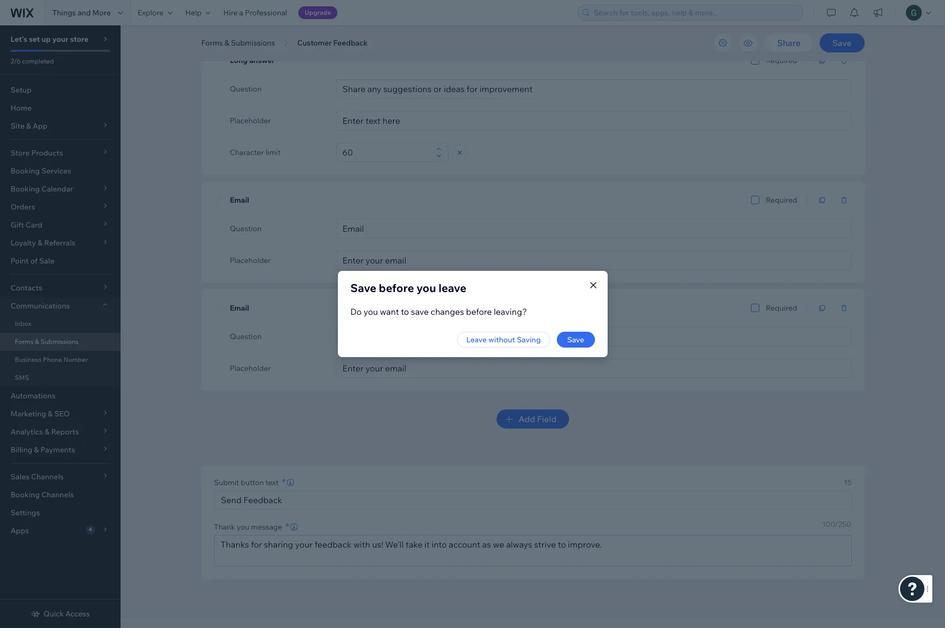 Task type: describe. For each thing, give the bounding box(es) containing it.
button
[[241, 478, 264, 487]]

add
[[519, 414, 535, 424]]

save before you leave
[[351, 281, 467, 295]]

add field
[[519, 414, 557, 424]]

help button
[[179, 0, 217, 25]]

more
[[92, 8, 111, 17]]

2 horizontal spatial you
[[417, 281, 436, 295]]

and
[[78, 8, 91, 17]]

business phone number
[[15, 356, 88, 363]]

field
[[537, 414, 557, 424]]

share
[[777, 38, 801, 48]]

point
[[11, 256, 29, 266]]

store
[[70, 34, 89, 44]]

number
[[64, 356, 88, 363]]

customer
[[297, 38, 332, 48]]

help
[[185, 8, 202, 17]]

type your question here... field for third add placeholder text… field from the bottom of the page
[[339, 80, 848, 98]]

2 horizontal spatial save
[[833, 38, 852, 48]]

let's
[[11, 34, 27, 44]]

250
[[839, 520, 852, 529]]

a
[[239, 8, 243, 17]]

submissions for forms & submissions link
[[41, 338, 79, 346]]

leaving?
[[494, 306, 527, 317]]

inbox
[[15, 320, 31, 328]]

home
[[11, 103, 32, 113]]

quick access button
[[31, 609, 90, 619]]

of
[[30, 256, 38, 266]]

placeholder for 2nd add placeholder text… field
[[230, 256, 271, 265]]

e.g., Submit field
[[218, 491, 848, 509]]

want
[[380, 306, 399, 317]]

changes
[[431, 306, 464, 317]]

1 horizontal spatial save button
[[820, 33, 865, 52]]

add field button
[[497, 410, 570, 429]]

2/6 completed
[[11, 57, 54, 65]]

things and more
[[52, 8, 111, 17]]

email for 1st add placeholder text… field from the bottom
[[230, 303, 249, 313]]

sms
[[15, 374, 29, 381]]

communications button
[[0, 297, 121, 315]]

communications
[[11, 301, 70, 311]]

business
[[15, 356, 41, 363]]

sidebar element
[[0, 25, 121, 628]]

booking channels
[[11, 490, 74, 499]]

Search for tools, apps, help & more... field
[[591, 5, 800, 20]]

do you want to save changes before leaving?
[[351, 306, 527, 317]]

0 vertical spatial before
[[379, 281, 414, 295]]

completed
[[22, 57, 54, 65]]

let's set up your store
[[11, 34, 89, 44]]

long answer
[[230, 56, 275, 65]]

customer feedback
[[297, 38, 368, 48]]

* for submit button text *
[[282, 476, 286, 488]]

settings
[[11, 508, 40, 517]]

point of sale
[[11, 256, 54, 266]]

channels
[[41, 490, 74, 499]]

setup link
[[0, 81, 121, 99]]

limit
[[266, 148, 281, 157]]

to
[[401, 306, 409, 317]]

forms for forms & submissions link
[[15, 338, 34, 346]]

hire a professional
[[223, 8, 287, 17]]

question for 2nd add placeholder text… field
[[230, 224, 262, 233]]

automations
[[11, 391, 56, 401]]

character
[[230, 148, 264, 157]]

inbox link
[[0, 315, 121, 333]]

forms & submissions for forms & submissions link
[[15, 338, 79, 346]]

phone
[[43, 356, 62, 363]]

forms & submissions button
[[196, 35, 280, 51]]

booking services link
[[0, 162, 121, 180]]

booking for booking services
[[11, 166, 40, 176]]

question for 1st add placeholder text… field from the bottom
[[230, 332, 262, 341]]

you for to
[[364, 306, 378, 317]]

submit
[[214, 478, 239, 487]]

submissions for forms & submissions button
[[231, 38, 275, 48]]

forms & submissions link
[[0, 333, 121, 351]]

answer
[[249, 56, 275, 65]]

without
[[489, 335, 515, 344]]

feedback
[[334, 38, 368, 48]]

1 horizontal spatial save
[[567, 335, 584, 344]]

settings link
[[0, 504, 121, 522]]

thank
[[214, 522, 235, 532]]

1 add placeholder text… field from the top
[[339, 112, 848, 130]]

booking channels link
[[0, 486, 121, 504]]



Task type: locate. For each thing, give the bounding box(es) containing it.
2 vertical spatial required
[[766, 303, 798, 313]]

1 horizontal spatial you
[[364, 306, 378, 317]]

1 horizontal spatial forms
[[201, 38, 223, 48]]

0 horizontal spatial forms & submissions
[[15, 338, 79, 346]]

2 vertical spatial add placeholder text… field
[[339, 359, 848, 377]]

leave without saving button
[[457, 332, 551, 348]]

1 vertical spatial placeholder
[[230, 256, 271, 265]]

email
[[230, 195, 249, 205], [230, 303, 249, 313]]

submissions up 'long answer'
[[231, 38, 275, 48]]

1 booking from the top
[[11, 166, 40, 176]]

e.g., Thanks for submitting! text field
[[215, 535, 852, 566]]

& up business
[[35, 338, 39, 346]]

required for 1st add placeholder text… field from the bottom
[[766, 303, 798, 313]]

share button
[[765, 33, 814, 52]]

0 vertical spatial placeholder
[[230, 116, 271, 125]]

0 horizontal spatial you
[[237, 522, 250, 532]]

quick access
[[44, 609, 90, 619]]

/
[[835, 520, 839, 529]]

before
[[379, 281, 414, 295], [466, 306, 492, 317]]

1 question from the top
[[230, 84, 262, 94]]

3 required from the top
[[766, 303, 798, 313]]

before up leave
[[466, 306, 492, 317]]

0 vertical spatial *
[[282, 476, 286, 488]]

None checkbox
[[751, 194, 760, 206]]

hire
[[223, 8, 238, 17]]

15
[[844, 478, 852, 487]]

1 vertical spatial question
[[230, 224, 262, 233]]

0 horizontal spatial save
[[351, 281, 377, 295]]

0 vertical spatial forms & submissions
[[201, 38, 275, 48]]

you for *
[[237, 522, 250, 532]]

2 booking from the top
[[11, 490, 40, 499]]

booking services
[[11, 166, 71, 176]]

0 vertical spatial email
[[230, 195, 249, 205]]

* right text
[[282, 476, 286, 488]]

question
[[230, 84, 262, 94], [230, 224, 262, 233], [230, 332, 262, 341]]

1 type your question here... field from the top
[[339, 80, 848, 98]]

booking left the services
[[11, 166, 40, 176]]

submissions inside sidebar element
[[41, 338, 79, 346]]

set
[[29, 34, 40, 44]]

None text field
[[339, 143, 433, 161]]

2 question from the top
[[230, 224, 262, 233]]

1 vertical spatial save button
[[557, 332, 595, 348]]

0 horizontal spatial &
[[35, 338, 39, 346]]

0 vertical spatial save button
[[820, 33, 865, 52]]

2 vertical spatial placeholder
[[230, 363, 271, 373]]

Type your question here... field
[[339, 80, 848, 98], [339, 220, 848, 238], [339, 328, 848, 346]]

0 horizontal spatial before
[[379, 281, 414, 295]]

home link
[[0, 99, 121, 117]]

& down hire
[[225, 38, 229, 48]]

you
[[417, 281, 436, 295], [364, 306, 378, 317], [237, 522, 250, 532]]

forms & submissions up business phone number
[[15, 338, 79, 346]]

1 required from the top
[[766, 56, 798, 65]]

3 add placeholder text… field from the top
[[339, 359, 848, 377]]

forms & submissions for forms & submissions button
[[201, 38, 275, 48]]

business phone number link
[[0, 351, 121, 369]]

2 add placeholder text… field from the top
[[339, 251, 848, 269]]

0 vertical spatial add placeholder text… field
[[339, 112, 848, 130]]

& inside forms & submissions link
[[35, 338, 39, 346]]

1 vertical spatial email
[[230, 303, 249, 313]]

0 horizontal spatial save button
[[557, 332, 595, 348]]

0 vertical spatial submissions
[[231, 38, 275, 48]]

1 horizontal spatial before
[[466, 306, 492, 317]]

1 vertical spatial add placeholder text… field
[[339, 251, 848, 269]]

placeholder for 1st add placeholder text… field from the bottom
[[230, 363, 271, 373]]

up
[[42, 34, 51, 44]]

automations link
[[0, 387, 121, 405]]

forms & submissions
[[201, 38, 275, 48], [15, 338, 79, 346]]

saving
[[517, 335, 541, 344]]

leave
[[466, 335, 487, 344]]

* right the "message"
[[286, 521, 289, 533]]

1 vertical spatial booking
[[11, 490, 40, 499]]

required for third add placeholder text… field from the bottom of the page
[[766, 56, 798, 65]]

sms link
[[0, 369, 121, 387]]

text
[[266, 478, 279, 487]]

2 email from the top
[[230, 303, 249, 313]]

submissions down inbox 'link' at left
[[41, 338, 79, 346]]

2 placeholder from the top
[[230, 256, 271, 265]]

0 horizontal spatial submissions
[[41, 338, 79, 346]]

booking up settings
[[11, 490, 40, 499]]

1 vertical spatial you
[[364, 306, 378, 317]]

save button
[[820, 33, 865, 52], [557, 332, 595, 348]]

before up want
[[379, 281, 414, 295]]

placeholder
[[230, 116, 271, 125], [230, 256, 271, 265], [230, 363, 271, 373]]

0 horizontal spatial forms
[[15, 338, 34, 346]]

100
[[823, 520, 835, 529]]

& for forms & submissions button
[[225, 38, 229, 48]]

2 type your question here... field from the top
[[339, 220, 848, 238]]

& inside forms & submissions button
[[225, 38, 229, 48]]

forms for forms & submissions button
[[201, 38, 223, 48]]

point of sale link
[[0, 252, 121, 270]]

0 vertical spatial save
[[833, 38, 852, 48]]

1 vertical spatial before
[[466, 306, 492, 317]]

services
[[41, 166, 71, 176]]

message
[[251, 522, 282, 532]]

placeholder for third add placeholder text… field from the bottom of the page
[[230, 116, 271, 125]]

3 type your question here... field from the top
[[339, 328, 848, 346]]

required for 2nd add placeholder text… field
[[766, 195, 798, 205]]

1 vertical spatial save
[[351, 281, 377, 295]]

email for 2nd add placeholder text… field
[[230, 195, 249, 205]]

quick
[[44, 609, 64, 619]]

booking for booking channels
[[11, 490, 40, 499]]

long
[[230, 56, 248, 65]]

1 email from the top
[[230, 195, 249, 205]]

3 question from the top
[[230, 332, 262, 341]]

1 placeholder from the top
[[230, 116, 271, 125]]

upgrade
[[305, 8, 331, 16]]

1 vertical spatial forms
[[15, 338, 34, 346]]

sale
[[39, 256, 54, 266]]

forms & submissions inside button
[[201, 38, 275, 48]]

2 required from the top
[[766, 195, 798, 205]]

2 vertical spatial question
[[230, 332, 262, 341]]

things
[[52, 8, 76, 17]]

0 vertical spatial type your question here... field
[[339, 80, 848, 98]]

100 / 250
[[823, 520, 852, 529]]

you inside thank you message *
[[237, 522, 250, 532]]

1 horizontal spatial &
[[225, 38, 229, 48]]

1 vertical spatial required
[[766, 195, 798, 205]]

None checkbox
[[751, 54, 760, 67], [751, 302, 760, 314], [751, 54, 760, 67], [751, 302, 760, 314]]

1 horizontal spatial submissions
[[231, 38, 275, 48]]

2 vertical spatial save
[[567, 335, 584, 344]]

access
[[66, 609, 90, 619]]

1 vertical spatial &
[[35, 338, 39, 346]]

forms down inbox
[[15, 338, 34, 346]]

forms & submissions up long
[[201, 38, 275, 48]]

0 vertical spatial booking
[[11, 166, 40, 176]]

leave without saving
[[466, 335, 541, 344]]

3 placeholder from the top
[[230, 363, 271, 373]]

setup
[[11, 85, 32, 95]]

question for third add placeholder text… field from the bottom of the page
[[230, 84, 262, 94]]

& for forms & submissions link
[[35, 338, 39, 346]]

explore
[[138, 8, 164, 17]]

character limit
[[230, 148, 281, 157]]

forms inside sidebar element
[[15, 338, 34, 346]]

booking inside 'link'
[[11, 166, 40, 176]]

leave
[[439, 281, 467, 295]]

forms inside button
[[201, 38, 223, 48]]

0 vertical spatial forms
[[201, 38, 223, 48]]

0 vertical spatial required
[[766, 56, 798, 65]]

* for thank you message *
[[286, 521, 289, 533]]

&
[[225, 38, 229, 48], [35, 338, 39, 346]]

2/6
[[11, 57, 21, 65]]

2 vertical spatial type your question here... field
[[339, 328, 848, 346]]

Add placeholder text… field
[[339, 112, 848, 130], [339, 251, 848, 269], [339, 359, 848, 377]]

submissions
[[231, 38, 275, 48], [41, 338, 79, 346]]

1 horizontal spatial forms & submissions
[[201, 38, 275, 48]]

type your question here... field for 1st add placeholder text… field from the bottom
[[339, 328, 848, 346]]

save
[[833, 38, 852, 48], [351, 281, 377, 295], [567, 335, 584, 344]]

forms & submissions inside sidebar element
[[15, 338, 79, 346]]

1 vertical spatial submissions
[[41, 338, 79, 346]]

upgrade button
[[298, 6, 338, 19]]

1 vertical spatial *
[[286, 521, 289, 533]]

hire a professional link
[[217, 0, 294, 25]]

0 vertical spatial &
[[225, 38, 229, 48]]

you right do
[[364, 306, 378, 317]]

forms
[[201, 38, 223, 48], [15, 338, 34, 346]]

type your question here... field for 2nd add placeholder text… field
[[339, 220, 848, 238]]

thank you message *
[[214, 521, 289, 533]]

1 vertical spatial forms & submissions
[[15, 338, 79, 346]]

professional
[[245, 8, 287, 17]]

your
[[52, 34, 68, 44]]

you right thank
[[237, 522, 250, 532]]

customer feedback button
[[292, 35, 373, 51]]

2 vertical spatial you
[[237, 522, 250, 532]]

submissions inside button
[[231, 38, 275, 48]]

save
[[411, 306, 429, 317]]

0 vertical spatial you
[[417, 281, 436, 295]]

1 vertical spatial type your question here... field
[[339, 220, 848, 238]]

forms down help 'button'
[[201, 38, 223, 48]]

submit button text *
[[214, 476, 286, 488]]

0 vertical spatial question
[[230, 84, 262, 94]]

do
[[351, 306, 362, 317]]

you up save
[[417, 281, 436, 295]]



Task type: vqa. For each thing, say whether or not it's contained in the screenshot.
Back
no



